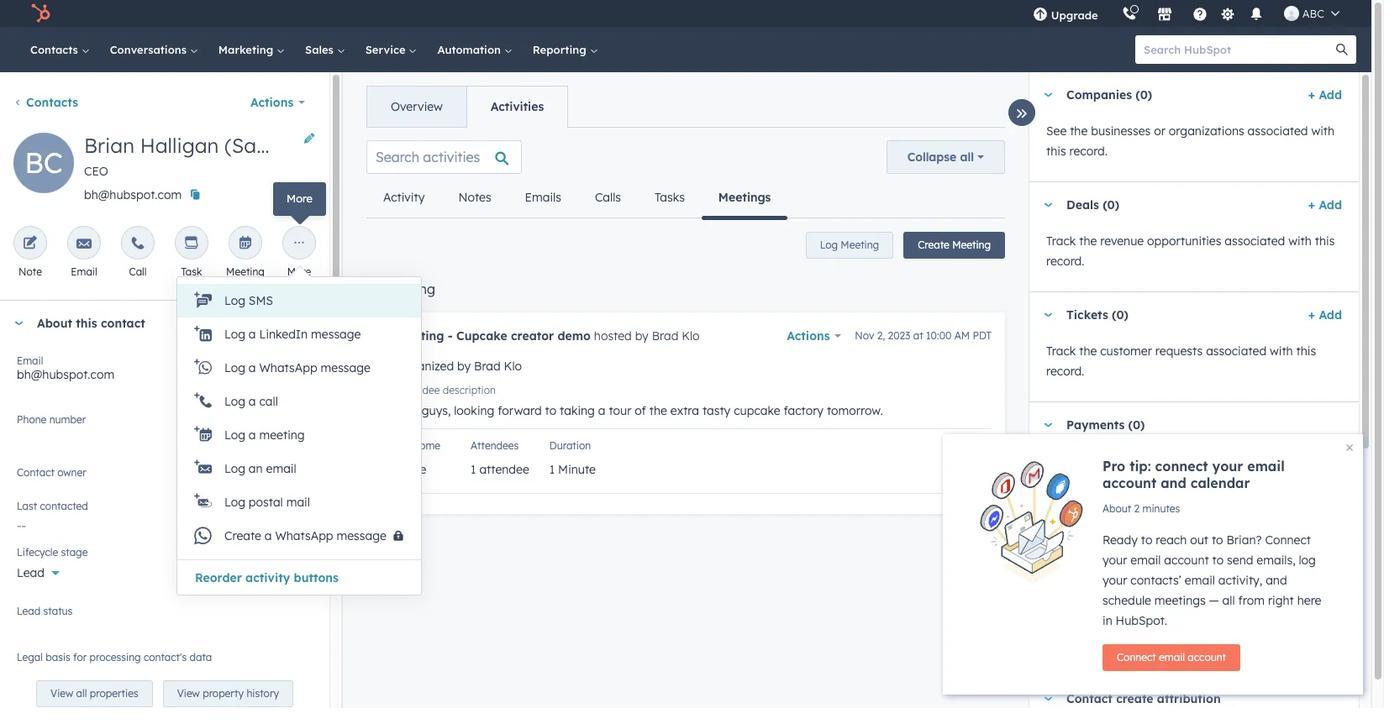 Task type: vqa. For each thing, say whether or not it's contained in the screenshot.
(3/50) on the right top of the page
no



Task type: locate. For each thing, give the bounding box(es) containing it.
2 horizontal spatial all
[[1222, 593, 1235, 608]]

all inside ready to reach out to brian? connect your email account to send emails, log your contacts' email activity, and schedule meetings — all from right here in hubspot.
[[1222, 593, 1235, 608]]

emails,
[[1257, 553, 1296, 568]]

log sms button
[[177, 284, 421, 318]]

meeting inside 'button'
[[952, 239, 991, 251]]

1 lead from the top
[[17, 566, 44, 581]]

track inside track the revenue opportunities associated with this record.
[[1046, 234, 1076, 249]]

0 vertical spatial + add
[[1308, 87, 1342, 103]]

1 vertical spatial see
[[1046, 604, 1067, 619]]

log an email button
[[177, 452, 421, 486]]

associated right opportunities
[[1225, 234, 1285, 249]]

linkedin
[[259, 327, 308, 342]]

deals (0) button
[[1029, 182, 1302, 228]]

1 horizontal spatial about
[[1103, 503, 1131, 515]]

log for log a whatsapp message
[[224, 361, 245, 376]]

caret image inside the payments (0) dropdown button
[[1043, 423, 1053, 427]]

3 + add button from the top
[[1308, 305, 1342, 325]]

contact inside contact owner no owner
[[17, 466, 55, 479]]

1 see from the top
[[1046, 124, 1067, 139]]

2 track from the top
[[1046, 344, 1076, 359]]

message up log a whatsapp message button
[[311, 327, 361, 342]]

2 navigation from the top
[[366, 177, 788, 220]]

help button
[[1186, 0, 1214, 27]]

the left files
[[1070, 604, 1088, 619]]

phone number
[[17, 413, 86, 426]]

view inside view property history "link"
[[177, 688, 200, 700]]

caret image left deals
[[1043, 203, 1053, 207]]

a down log postal mail
[[265, 529, 272, 544]]

the right of
[[649, 403, 667, 419]]

contact's
[[144, 651, 187, 664]]

account down track
[[1103, 475, 1157, 492]]

caret image
[[1043, 93, 1053, 97], [13, 321, 24, 326], [1043, 423, 1053, 427], [1043, 574, 1053, 578], [1043, 697, 1053, 701]]

2 vertical spatial all
[[76, 688, 87, 700]]

0 horizontal spatial create
[[224, 529, 261, 544]]

organized
[[397, 359, 454, 374]]

1 horizontal spatial and
[[1161, 475, 1186, 492]]

0 horizontal spatial actions button
[[239, 86, 316, 119]]

message up buttons
[[337, 529, 386, 544]]

1 vertical spatial payments
[[1187, 512, 1235, 524]]

0 vertical spatial +
[[1308, 87, 1315, 103]]

meeting
[[259, 428, 305, 443]]

basis
[[46, 651, 70, 664]]

0 vertical spatial see
[[1046, 124, 1067, 139]]

meeting inside button
[[841, 239, 879, 251]]

0 vertical spatial create
[[918, 239, 949, 251]]

notes button
[[442, 177, 508, 218]]

contact down collect on the bottom right of the page
[[1046, 474, 1089, 489]]

1 attendee
[[471, 462, 529, 477]]

0 vertical spatial + add button
[[1308, 85, 1342, 105]]

(0)
[[1136, 87, 1152, 103], [1103, 197, 1119, 213], [1112, 308, 1129, 323], [1128, 418, 1145, 433]]

log for log postal mail
[[224, 495, 245, 510]]

2 vertical spatial and
[[1266, 573, 1287, 588]]

contact inside dropdown button
[[1066, 692, 1113, 707]]

track down deals
[[1046, 234, 1076, 249]]

and inside pro tip: connect your email account and calendar
[[1161, 475, 1186, 492]]

1 vertical spatial actions button
[[787, 324, 841, 348]]

associated for opportunities
[[1225, 234, 1285, 249]]

attribution
[[1157, 692, 1221, 707]]

bh@hubspot.com up number
[[17, 367, 114, 382]]

caret image inside deals (0) dropdown button
[[1043, 203, 1053, 207]]

0 horizontal spatial all
[[76, 688, 87, 700]]

0 vertical spatial actions
[[250, 95, 293, 110]]

record. up tickets
[[1046, 254, 1084, 269]]

factory
[[784, 403, 824, 419]]

create inside button
[[224, 529, 261, 544]]

to left taking
[[545, 403, 556, 419]]

email down email image
[[71, 266, 97, 278]]

log for log an email
[[224, 461, 245, 476]]

+ for track the revenue opportunities associated with this record.
[[1308, 197, 1315, 213]]

record. down files
[[1084, 624, 1122, 640]]

2 1 from the left
[[549, 462, 555, 477]]

0 horizontal spatial view
[[50, 688, 73, 700]]

pro tip: connect your email account and calendar
[[1103, 458, 1285, 492]]

message down log a linkedin message button
[[321, 361, 371, 376]]

(0) right deals
[[1103, 197, 1119, 213]]

record. inside track the revenue opportunities associated with this record.
[[1046, 254, 1084, 269]]

email inside menu
[[266, 461, 296, 476]]

+ add for track the revenue opportunities associated with this record.
[[1308, 197, 1342, 213]]

this
[[1046, 144, 1066, 159], [1315, 234, 1335, 249], [76, 316, 97, 331], [1296, 344, 1316, 359], [1292, 454, 1312, 469], [1061, 624, 1081, 640]]

0 horizontal spatial and
[[1087, 454, 1108, 469]]

none
[[397, 462, 426, 477]]

navigation containing activity
[[366, 177, 788, 220]]

+ for see the businesses or organizations associated with this record.
[[1308, 87, 1315, 103]]

1 vertical spatial caret image
[[1043, 313, 1053, 317]]

1 more from the top
[[287, 192, 313, 205]]

associated up calendar
[[1202, 454, 1262, 469]]

phone
[[17, 413, 46, 426]]

0 vertical spatial payments
[[1143, 454, 1199, 469]]

a
[[249, 327, 256, 342], [249, 361, 256, 376], [249, 394, 256, 409], [598, 403, 605, 419], [249, 428, 256, 443], [265, 529, 272, 544]]

associated inside track the customer requests associated with this record.
[[1206, 344, 1267, 359]]

more image
[[292, 236, 307, 252]]

the inside track the customer requests associated with this record.
[[1079, 344, 1097, 359]]

view inside the view all properties link
[[50, 688, 73, 700]]

payments inside "collect and track payments associated with this contact using hubspot payments."
[[1143, 454, 1199, 469]]

create for create a whatsapp message
[[224, 529, 261, 544]]

0 horizontal spatial klo
[[504, 359, 522, 374]]

1 track from the top
[[1046, 234, 1076, 249]]

1 view from the left
[[50, 688, 73, 700]]

0 vertical spatial contact
[[17, 466, 55, 479]]

caret image inside tickets (0) dropdown button
[[1043, 313, 1053, 317]]

log for log meeting
[[820, 239, 838, 251]]

with
[[1311, 124, 1335, 139], [1288, 234, 1312, 249], [1270, 344, 1293, 359], [1266, 454, 1289, 469]]

actions button inside upcoming feed
[[787, 324, 841, 348]]

create for create meeting
[[918, 239, 949, 251]]

-
[[448, 329, 453, 344]]

lead inside popup button
[[17, 566, 44, 581]]

1 vertical spatial all
[[1222, 593, 1235, 608]]

your right the connect
[[1212, 458, 1243, 475]]

about up 'email bh@hubspot.com' at the left bottom of page
[[37, 316, 72, 331]]

add for track the revenue opportunities associated with this record.
[[1319, 197, 1342, 213]]

+ add button for track the revenue opportunities associated with this record.
[[1308, 195, 1342, 215]]

create inside 'button'
[[918, 239, 949, 251]]

contacts link
[[20, 27, 100, 72], [13, 95, 78, 110]]

0 vertical spatial message
[[311, 327, 361, 342]]

track inside track the customer requests associated with this record.
[[1046, 344, 1076, 359]]

account inside connect email account button
[[1188, 651, 1226, 664]]

1 horizontal spatial connect
[[1265, 533, 1311, 548]]

view down 'basis'
[[50, 688, 73, 700]]

calendar
[[1191, 475, 1250, 492]]

stage
[[61, 546, 88, 559]]

0 vertical spatial navigation
[[366, 86, 568, 128]]

by right hosted at the left top of the page
[[635, 329, 649, 344]]

view property history
[[177, 688, 279, 700]]

menu
[[1021, 0, 1351, 27], [177, 284, 421, 589]]

cupcake
[[734, 403, 780, 419]]

1 vertical spatial contacts link
[[13, 95, 78, 110]]

1 for 1 minute
[[549, 462, 555, 477]]

account down out
[[1164, 553, 1209, 568]]

all inside popup button
[[960, 150, 974, 165]]

task image
[[184, 236, 199, 252]]

0 vertical spatial klo
[[682, 329, 700, 344]]

2 + add button from the top
[[1308, 195, 1342, 215]]

marketing
[[218, 43, 277, 56]]

companies
[[1066, 87, 1132, 103]]

duration element
[[549, 462, 596, 477]]

account down see the files attached to your activities or uploaded to this record. at bottom
[[1188, 651, 1226, 664]]

1 vertical spatial menu
[[177, 284, 421, 589]]

actions up (sample
[[250, 95, 293, 110]]

lead left the 'status'
[[17, 605, 41, 618]]

1 1 from the left
[[471, 462, 476, 477]]

more up the more icon
[[287, 192, 313, 205]]

see left files
[[1046, 604, 1067, 619]]

1 left 'attendee' at left
[[471, 462, 476, 477]]

here
[[1297, 593, 1321, 608]]

attendee description element
[[397, 376, 992, 429]]

to left reach
[[1141, 533, 1153, 548]]

the for tickets
[[1079, 344, 1097, 359]]

0 vertical spatial contacts
[[30, 43, 81, 56]]

organizations
[[1169, 124, 1244, 139]]

1 horizontal spatial actions button
[[787, 324, 841, 348]]

call image
[[130, 236, 145, 252]]

2 view from the left
[[177, 688, 200, 700]]

2 see from the top
[[1046, 604, 1067, 619]]

1 vertical spatial account
[[1164, 553, 1209, 568]]

owner
[[57, 466, 86, 479], [36, 473, 70, 488]]

email inside pro tip: connect your email account and calendar
[[1247, 458, 1285, 475]]

0 vertical spatial about
[[37, 316, 72, 331]]

legal basis for processing contact's data
[[17, 651, 212, 664]]

marketplaces button
[[1147, 0, 1182, 27]]

record. down tickets
[[1046, 364, 1084, 379]]

track the customer requests associated with this record.
[[1046, 344, 1316, 379]]

0 horizontal spatial contact
[[17, 466, 55, 479]]

for
[[73, 651, 87, 664]]

your inside see the files attached to your activities or uploaded to this record.
[[1185, 604, 1209, 619]]

payments up hubspot
[[1143, 454, 1199, 469]]

log inside button
[[820, 239, 838, 251]]

connect inside ready to reach out to brian? connect your email account to send emails, log your contacts' email activity, and schedule meetings — all from right here in hubspot.
[[1265, 533, 1311, 548]]

1 horizontal spatial brad
[[652, 329, 678, 344]]

payments up out
[[1187, 512, 1235, 524]]

actions inside upcoming feed
[[787, 329, 830, 344]]

associated inside track the revenue opportunities associated with this record.
[[1225, 234, 1285, 249]]

log a whatsapp message button
[[177, 351, 421, 385]]

0 vertical spatial and
[[1087, 454, 1108, 469]]

a inside attendee description hey guys, looking forward to taking a tour of the extra tasty cupcake factory tomorrow.
[[598, 403, 605, 419]]

contact create attribution
[[1066, 692, 1221, 707]]

about inside dropdown button
[[37, 316, 72, 331]]

2 + add from the top
[[1308, 197, 1342, 213]]

1 horizontal spatial 1
[[549, 462, 555, 477]]

1 navigation from the top
[[366, 86, 568, 128]]

caret image inside "attachments" dropdown button
[[1043, 574, 1053, 578]]

a left meeting
[[249, 428, 256, 443]]

connect down hubspot.
[[1117, 651, 1156, 664]]

caret image for deals (0)
[[1043, 203, 1053, 207]]

and inside ready to reach out to brian? connect your email account to send emails, log your contacts' email activity, and schedule meetings — all from right here in hubspot.
[[1266, 573, 1287, 588]]

see
[[1046, 124, 1067, 139], [1046, 604, 1067, 619]]

create meeting button
[[904, 232, 1005, 259]]

a up log a call
[[249, 361, 256, 376]]

1 vertical spatial by
[[457, 359, 471, 374]]

1 horizontal spatial contact
[[1046, 474, 1089, 489]]

+ add button for see the businesses or organizations associated with this record.
[[1308, 85, 1342, 105]]

log inside log sms button
[[224, 293, 245, 308]]

connect up "emails,"
[[1265, 533, 1311, 548]]

actions button left nov
[[787, 324, 841, 348]]

a left linkedin
[[249, 327, 256, 342]]

account inside ready to reach out to brian? connect your email account to send emails, log your contacts' email activity, and schedule meetings — all from right here in hubspot.
[[1164, 553, 1209, 568]]

(0) up track
[[1128, 418, 1145, 433]]

1 + from the top
[[1308, 87, 1315, 103]]

collapse all
[[907, 150, 974, 165]]

log a call button
[[177, 385, 421, 419]]

1 + add button from the top
[[1308, 85, 1342, 105]]

all left properties
[[76, 688, 87, 700]]

mail
[[286, 495, 310, 510]]

1 vertical spatial and
[[1161, 475, 1186, 492]]

meeting
[[841, 239, 879, 251], [952, 239, 991, 251], [226, 266, 265, 278], [397, 329, 444, 344]]

0 horizontal spatial about
[[37, 316, 72, 331]]

1 horizontal spatial all
[[960, 150, 974, 165]]

navigation
[[366, 86, 568, 128], [366, 177, 788, 220]]

1 + add from the top
[[1308, 87, 1342, 103]]

2 horizontal spatial and
[[1266, 573, 1287, 588]]

contact down call
[[101, 316, 145, 331]]

about left 2
[[1103, 503, 1131, 515]]

1 left the minute
[[549, 462, 555, 477]]

email image
[[76, 236, 92, 252]]

1 vertical spatial + add button
[[1308, 195, 1342, 215]]

0 vertical spatial connect
[[1265, 533, 1311, 548]]

the down tickets
[[1079, 344, 1097, 359]]

with inside "collect and track payments associated with this contact using hubspot payments."
[[1266, 454, 1289, 469]]

2 vertical spatial +
[[1308, 308, 1315, 323]]

track the revenue opportunities associated with this record.
[[1046, 234, 1335, 269]]

marketplaces image
[[1157, 8, 1172, 23]]

email up —
[[1185, 573, 1215, 588]]

overview
[[391, 99, 443, 114]]

track down tickets
[[1046, 344, 1076, 359]]

about
[[37, 316, 72, 331], [1103, 503, 1131, 515]]

see inside see the files attached to your activities or uploaded to this record.
[[1046, 604, 1067, 619]]

or down the 'companies (0)' dropdown button
[[1154, 124, 1166, 139]]

lifecycle
[[17, 546, 58, 559]]

0 horizontal spatial contact
[[101, 316, 145, 331]]

0 vertical spatial contacts link
[[20, 27, 100, 72]]

1 vertical spatial bh@hubspot.com
[[17, 367, 114, 382]]

0 vertical spatial more
[[287, 192, 313, 205]]

this inside track the revenue opportunities associated with this record.
[[1315, 234, 1335, 249]]

0 horizontal spatial menu
[[177, 284, 421, 589]]

brad klo image
[[1284, 6, 1299, 21]]

1 horizontal spatial view
[[177, 688, 200, 700]]

view for view property history
[[177, 688, 200, 700]]

lead
[[17, 566, 44, 581], [17, 605, 41, 618]]

0 vertical spatial menu
[[1021, 0, 1351, 27]]

email up phone
[[17, 355, 43, 367]]

0 horizontal spatial 1
[[471, 462, 476, 477]]

1 vertical spatial email
[[17, 355, 43, 367]]

0 vertical spatial lead
[[17, 566, 44, 581]]

lead for lead status
[[17, 605, 41, 618]]

record. inside track the customer requests associated with this record.
[[1046, 364, 1084, 379]]

payments inside "set up payments" link
[[1187, 512, 1235, 524]]

no
[[17, 473, 33, 488]]

the down companies
[[1070, 124, 1088, 139]]

actions button up (sample
[[239, 86, 316, 119]]

3 + from the top
[[1308, 308, 1315, 323]]

log for log sms
[[224, 293, 245, 308]]

0 vertical spatial contact
[[101, 316, 145, 331]]

property
[[203, 688, 244, 700]]

0 vertical spatial all
[[960, 150, 974, 165]]

2 vertical spatial + add button
[[1308, 305, 1342, 325]]

0 vertical spatial account
[[1103, 475, 1157, 492]]

3 + add from the top
[[1308, 308, 1342, 323]]

+ add button for track the customer requests associated with this record.
[[1308, 305, 1342, 325]]

see down companies
[[1046, 124, 1067, 139]]

(0) right tickets
[[1112, 308, 1129, 323]]

set
[[1154, 512, 1169, 524]]

the left revenue
[[1079, 234, 1097, 249]]

log inside log a meeting button
[[224, 428, 245, 443]]

0 vertical spatial or
[[1154, 124, 1166, 139]]

klo
[[682, 329, 700, 344], [504, 359, 522, 374]]

caret image
[[1043, 203, 1053, 207], [1043, 313, 1053, 317]]

klo down the creator
[[504, 359, 522, 374]]

caret image inside contact create attribution dropdown button
[[1043, 697, 1053, 701]]

1 horizontal spatial contact
[[1066, 692, 1113, 707]]

and down "emails,"
[[1266, 573, 1287, 588]]

notifications image
[[1249, 8, 1264, 23]]

owner up contacted on the left bottom of page
[[57, 466, 86, 479]]

actions left nov
[[787, 329, 830, 344]]

track
[[1046, 234, 1076, 249], [1046, 344, 1076, 359]]

1 vertical spatial contacts
[[26, 95, 78, 110]]

0 horizontal spatial by
[[457, 359, 471, 374]]

0 vertical spatial email
[[71, 266, 97, 278]]

1 horizontal spatial email
[[71, 266, 97, 278]]

sms
[[249, 293, 273, 308]]

description
[[443, 384, 496, 397]]

all right collapse
[[960, 150, 974, 165]]

contact owner no owner
[[17, 466, 86, 488]]

1 vertical spatial +
[[1308, 197, 1315, 213]]

more
[[287, 192, 313, 205], [287, 266, 311, 278]]

with inside track the customer requests associated with this record.
[[1270, 344, 1293, 359]]

view left property at the left bottom of the page
[[177, 688, 200, 700]]

or right from
[[1266, 604, 1277, 619]]

log sms
[[224, 293, 273, 308]]

customer
[[1100, 344, 1152, 359]]

caret image inside about this contact dropdown button
[[13, 321, 24, 326]]

the for companies
[[1070, 124, 1088, 139]]

brad right hosted at the left top of the page
[[652, 329, 678, 344]]

forward
[[498, 403, 542, 419]]

with inside track the revenue opportunities associated with this record.
[[1288, 234, 1312, 249]]

contact
[[101, 316, 145, 331], [1046, 474, 1089, 489]]

right
[[1268, 593, 1294, 608]]

this inside dropdown button
[[76, 316, 97, 331]]

Search HubSpot search field
[[1135, 35, 1341, 64]]

(0) for payments (0)
[[1128, 418, 1145, 433]]

2 vertical spatial message
[[337, 529, 386, 544]]

1 horizontal spatial create
[[918, 239, 949, 251]]

or inside see the businesses or organizations associated with this record.
[[1154, 124, 1166, 139]]

by up description
[[457, 359, 471, 374]]

and up 'minutes'
[[1161, 475, 1186, 492]]

email inside 'email bh@hubspot.com'
[[17, 355, 43, 367]]

contacts inside contacts link
[[30, 43, 81, 56]]

1 horizontal spatial by
[[635, 329, 649, 344]]

(0) up businesses
[[1136, 87, 1152, 103]]

0 vertical spatial whatsapp
[[259, 361, 317, 376]]

navigation containing overview
[[366, 86, 568, 128]]

1 vertical spatial lead
[[17, 605, 41, 618]]

see for see the files attached to your activities or uploaded to this record.
[[1046, 604, 1067, 619]]

contact inside "collect and track payments associated with this contact using hubspot payments."
[[1046, 474, 1089, 489]]

message
[[311, 327, 361, 342], [321, 361, 371, 376], [337, 529, 386, 544]]

1 vertical spatial navigation
[[366, 177, 788, 220]]

attachments button
[[1029, 553, 1289, 598]]

the inside see the businesses or organizations associated with this record.
[[1070, 124, 1088, 139]]

log inside log a call button
[[224, 394, 245, 409]]

with inside see the businesses or organizations associated with this record.
[[1311, 124, 1335, 139]]

2 + from the top
[[1308, 197, 1315, 213]]

record. down businesses
[[1069, 144, 1108, 159]]

(0) for deals (0)
[[1103, 197, 1119, 213]]

navigation inside upcoming feed
[[366, 177, 788, 220]]

email right an
[[266, 461, 296, 476]]

1 vertical spatial about
[[1103, 503, 1131, 515]]

associated for requests
[[1206, 344, 1267, 359]]

1 horizontal spatial actions
[[787, 329, 830, 344]]

more down the more icon
[[287, 266, 311, 278]]

1 caret image from the top
[[1043, 203, 1053, 207]]

caret image inside the 'companies (0)' dropdown button
[[1043, 93, 1053, 97]]

1 vertical spatial track
[[1046, 344, 1076, 359]]

associated right organizations
[[1248, 124, 1308, 139]]

connect
[[1155, 458, 1208, 475]]

1 vertical spatial + add
[[1308, 197, 1342, 213]]

caret image for contact create attribution
[[1043, 697, 1053, 701]]

bh@hubspot.com down ceo
[[84, 187, 182, 203]]

caret image for companies (0)
[[1043, 93, 1053, 97]]

whatsapp down "log postal mail" "button" in the bottom left of the page
[[275, 529, 333, 544]]

log inside "log postal mail" "button"
[[224, 495, 245, 510]]

task
[[181, 266, 202, 278]]

1 horizontal spatial menu
[[1021, 0, 1351, 27]]

lead down lifecycle
[[17, 566, 44, 581]]

1 vertical spatial message
[[321, 361, 371, 376]]

associated inside "collect and track payments associated with this contact using hubspot payments."
[[1202, 454, 1262, 469]]

view all properties link
[[36, 681, 153, 708]]

Search activities search field
[[366, 140, 522, 174]]

collapse
[[907, 150, 957, 165]]

the inside track the revenue opportunities associated with this record.
[[1079, 234, 1097, 249]]

0 horizontal spatial connect
[[1117, 651, 1156, 664]]

0 vertical spatial actions button
[[239, 86, 316, 119]]

outcome element
[[397, 460, 451, 480]]

caret image for payments (0)
[[1043, 423, 1053, 427]]

log inside log an email button
[[224, 461, 245, 476]]

klo up 'attendee description' "element"
[[682, 329, 700, 344]]

1 vertical spatial brad
[[474, 359, 501, 374]]

calling icon image
[[1122, 7, 1137, 22]]

2 vertical spatial account
[[1188, 651, 1226, 664]]

1 vertical spatial actions
[[787, 329, 830, 344]]

calls button
[[578, 177, 638, 218]]

payments (0)
[[1066, 418, 1145, 433]]

an
[[249, 461, 263, 476]]

with for track the customer requests associated with this record.
[[1270, 344, 1293, 359]]

caret image for attachments
[[1043, 574, 1053, 578]]

more tooltip
[[273, 182, 326, 216]]

the inside see the files attached to your activities or uploaded to this record.
[[1070, 604, 1088, 619]]

2 caret image from the top
[[1043, 313, 1053, 317]]

log for log a meeting
[[224, 428, 245, 443]]

see inside see the businesses or organizations associated with this record.
[[1046, 124, 1067, 139]]

brad up description
[[474, 359, 501, 374]]

2 lead from the top
[[17, 605, 41, 618]]

0 vertical spatial caret image
[[1043, 203, 1053, 207]]

1 vertical spatial whatsapp
[[275, 529, 333, 544]]

email right payments.
[[1247, 458, 1285, 475]]

log inside log a whatsapp message button
[[224, 361, 245, 376]]

help image
[[1192, 8, 1207, 23]]

a left tour
[[598, 403, 605, 419]]

0 horizontal spatial email
[[17, 355, 43, 367]]

contact left create
[[1066, 692, 1113, 707]]

whatsapp down log a linkedin message
[[259, 361, 317, 376]]

upgrade image
[[1033, 8, 1048, 23]]

your left activities
[[1185, 604, 1209, 619]]

hubspot image
[[30, 3, 50, 24]]

1 vertical spatial more
[[287, 266, 311, 278]]

caret image left tickets
[[1043, 313, 1053, 317]]

by
[[635, 329, 649, 344], [457, 359, 471, 374]]

contact up last
[[17, 466, 55, 479]]

log postal mail button
[[177, 486, 421, 519]]

a left call
[[249, 394, 256, 409]]

log inside log a linkedin message button
[[224, 327, 245, 342]]

0 vertical spatial track
[[1046, 234, 1076, 249]]

caret image for about this contact
[[13, 321, 24, 326]]

1 vertical spatial create
[[224, 529, 261, 544]]

associated right requests
[[1206, 344, 1267, 359]]

lifecycle stage
[[17, 546, 88, 559]]

1 vertical spatial connect
[[1117, 651, 1156, 664]]

1 vertical spatial contact
[[1046, 474, 1089, 489]]

1 vertical spatial contact
[[1066, 692, 1113, 707]]

create
[[918, 239, 949, 251], [224, 529, 261, 544]]

all
[[960, 150, 974, 165], [1222, 593, 1235, 608], [76, 688, 87, 700]]

properties
[[90, 688, 138, 700]]

all right —
[[1222, 593, 1235, 608]]

0 vertical spatial by
[[635, 329, 649, 344]]

+
[[1308, 87, 1315, 103], [1308, 197, 1315, 213], [1308, 308, 1315, 323]]

and up using at bottom right
[[1087, 454, 1108, 469]]



Task type: describe. For each thing, give the bounding box(es) containing it.
to inside attendee description hey guys, looking forward to taking a tour of the extra tasty cupcake factory tomorrow.
[[545, 403, 556, 419]]

tickets (0) button
[[1029, 292, 1302, 338]]

see the businesses or organizations associated with this record.
[[1046, 124, 1335, 159]]

(0) for companies (0)
[[1136, 87, 1152, 103]]

about for about this contact
[[37, 316, 72, 331]]

see the files attached to your activities or uploaded to this record.
[[1046, 604, 1333, 640]]

activities
[[491, 99, 544, 114]]

track for track the revenue opportunities associated with this record.
[[1046, 234, 1076, 249]]

guys,
[[422, 403, 451, 419]]

this inside see the files attached to your activities or uploaded to this record.
[[1061, 624, 1081, 640]]

email for email bh@hubspot.com
[[17, 355, 43, 367]]

message for create a whatsapp message
[[337, 529, 386, 544]]

2
[[1134, 503, 1140, 515]]

deals
[[1066, 197, 1099, 213]]

+ add for see the businesses or organizations associated with this record.
[[1308, 87, 1342, 103]]

abc
[[1302, 7, 1324, 20]]

—
[[1209, 593, 1219, 608]]

more inside tooltip
[[287, 192, 313, 205]]

contacted
[[40, 500, 88, 513]]

log a meeting
[[224, 428, 305, 443]]

or inside see the files attached to your activities or uploaded to this record.
[[1266, 604, 1277, 619]]

0 horizontal spatial actions
[[250, 95, 293, 110]]

0 vertical spatial bh@hubspot.com
[[84, 187, 182, 203]]

record. inside see the businesses or organizations associated with this record.
[[1069, 144, 1108, 159]]

sales link
[[295, 27, 355, 72]]

view property history link
[[163, 681, 293, 708]]

halligan
[[140, 133, 219, 158]]

all for collapse all
[[960, 150, 974, 165]]

tomorrow.
[[827, 403, 883, 419]]

hubspot.
[[1116, 613, 1167, 629]]

demo
[[558, 329, 591, 344]]

companies (0) button
[[1029, 72, 1302, 118]]

1 vertical spatial klo
[[504, 359, 522, 374]]

opportunities
[[1147, 234, 1221, 249]]

+ add for track the customer requests associated with this record.
[[1308, 308, 1342, 323]]

pdt
[[973, 329, 992, 342]]

owner up the last contacted
[[36, 473, 70, 488]]

a for log a linkedin message
[[249, 327, 256, 342]]

log for log a linkedin message
[[224, 327, 245, 342]]

attendee
[[397, 384, 440, 397]]

email up contacts'
[[1131, 553, 1161, 568]]

set up payments link
[[1140, 505, 1249, 532]]

a for log a meeting
[[249, 428, 256, 443]]

create meeting
[[918, 239, 991, 251]]

meeting image
[[238, 236, 253, 252]]

all for view all properties
[[76, 688, 87, 700]]

call
[[259, 394, 278, 409]]

tickets (0)
[[1066, 308, 1129, 323]]

history
[[247, 688, 279, 700]]

settings image
[[1220, 7, 1236, 22]]

your up schedule
[[1103, 573, 1127, 588]]

2 more from the top
[[287, 266, 311, 278]]

abc button
[[1274, 0, 1350, 27]]

tasty
[[702, 403, 731, 419]]

hubspot
[[1125, 474, 1174, 489]]

lead for lead
[[17, 566, 44, 581]]

track for track the customer requests associated with this record.
[[1046, 344, 1076, 359]]

email for email
[[71, 266, 97, 278]]

add for see the businesses or organizations associated with this record.
[[1319, 87, 1342, 103]]

collapse all button
[[886, 140, 1005, 174]]

your down ready
[[1103, 553, 1127, 568]]

log for log a call
[[224, 394, 245, 409]]

emails button
[[508, 177, 578, 218]]

upgrade
[[1051, 8, 1098, 22]]

tasks button
[[638, 177, 702, 218]]

add inside popup button
[[1306, 568, 1330, 583]]

log a linkedin message button
[[177, 318, 421, 351]]

2,
[[877, 329, 885, 342]]

note image
[[23, 236, 38, 252]]

files
[[1091, 604, 1113, 619]]

connect inside connect email account button
[[1117, 651, 1156, 664]]

(sample
[[225, 133, 303, 158]]

whatsapp for log
[[259, 361, 317, 376]]

collect
[[1046, 454, 1084, 469]]

minutes
[[1142, 503, 1180, 515]]

conversations
[[110, 43, 190, 56]]

to right attached on the bottom
[[1170, 604, 1181, 619]]

0 vertical spatial brad
[[652, 329, 678, 344]]

search image
[[1336, 44, 1348, 55]]

record. inside see the files attached to your activities or uploaded to this record.
[[1084, 624, 1122, 640]]

with for collect and track payments associated with this contact using hubspot payments.
[[1266, 454, 1289, 469]]

reorder activity buttons
[[195, 571, 339, 586]]

your inside pro tip: connect your email account and calendar
[[1212, 458, 1243, 475]]

to right out
[[1212, 533, 1223, 548]]

companies (0)
[[1066, 87, 1152, 103]]

sales
[[305, 43, 337, 56]]

log meeting
[[820, 239, 879, 251]]

duration
[[549, 440, 591, 452]]

hosted
[[594, 329, 632, 344]]

data
[[190, 651, 212, 664]]

email up contact create attribution dropdown button
[[1159, 651, 1185, 664]]

upcoming feed
[[353, 127, 1019, 534]]

from
[[1238, 593, 1265, 608]]

ceo
[[84, 164, 108, 179]]

about 2 minutes
[[1103, 503, 1180, 515]]

meeting - cupcake creator demo hosted by brad klo
[[397, 329, 700, 344]]

calling icon button
[[1115, 3, 1144, 24]]

close image
[[1346, 445, 1353, 451]]

view for view all properties
[[50, 688, 73, 700]]

postal
[[249, 495, 283, 510]]

ready to reach out to brian? connect your email account to send emails, log your contacts' email activity, and schedule meetings — all from right here in hubspot.
[[1103, 533, 1321, 629]]

to left in
[[1046, 624, 1058, 640]]

log a whatsapp message
[[224, 361, 371, 376]]

taking
[[560, 403, 595, 419]]

create a whatsapp message
[[224, 529, 386, 544]]

1 horizontal spatial klo
[[682, 329, 700, 344]]

notes
[[458, 190, 491, 205]]

am
[[954, 329, 970, 342]]

contact for contact owner no owner
[[17, 466, 55, 479]]

whatsapp for create
[[275, 529, 333, 544]]

calls
[[595, 190, 621, 205]]

add button
[[1296, 559, 1342, 592]]

businesses
[[1091, 124, 1151, 139]]

automation link
[[427, 27, 523, 72]]

overview button
[[367, 87, 466, 127]]

associated for payments
[[1202, 454, 1262, 469]]

a for log a call
[[249, 394, 256, 409]]

using
[[1092, 474, 1122, 489]]

message for log a whatsapp message
[[321, 361, 371, 376]]

menu containing abc
[[1021, 0, 1351, 27]]

this inside "collect and track payments associated with this contact using hubspot payments."
[[1292, 454, 1312, 469]]

menu containing log sms
[[177, 284, 421, 589]]

marketing link
[[208, 27, 295, 72]]

attendee
[[479, 462, 529, 477]]

contact create attribution button
[[1029, 676, 1342, 708]]

tip:
[[1130, 458, 1151, 475]]

1 for 1 attendee
[[471, 462, 476, 477]]

associated inside see the businesses or organizations associated with this record.
[[1248, 124, 1308, 139]]

status
[[43, 605, 73, 618]]

activities
[[1213, 604, 1263, 619]]

activities button
[[466, 87, 567, 127]]

+ for track the customer requests associated with this record.
[[1308, 308, 1315, 323]]

looking
[[454, 403, 494, 419]]

service link
[[355, 27, 427, 72]]

revenue
[[1100, 234, 1144, 249]]

collect and track payments associated with this contact using hubspot payments.
[[1046, 454, 1312, 489]]

up
[[1172, 512, 1184, 524]]

hubspot link
[[20, 3, 63, 24]]

(0) for tickets (0)
[[1112, 308, 1129, 323]]

contact for contact create attribution
[[1066, 692, 1113, 707]]

ready
[[1103, 533, 1138, 548]]

the inside attendee description hey guys, looking forward to taking a tour of the extra tasty cupcake factory tomorrow.
[[649, 403, 667, 419]]

connect email account button
[[1103, 645, 1240, 671]]

a for log a whatsapp message
[[249, 361, 256, 376]]

add for track the customer requests associated with this record.
[[1319, 308, 1342, 323]]

buttons
[[294, 571, 339, 586]]

caret image for tickets (0)
[[1043, 313, 1053, 317]]

log meeting button
[[806, 232, 893, 259]]

to left send on the bottom of page
[[1212, 553, 1224, 568]]

automation
[[437, 43, 504, 56]]

about for about 2 minutes
[[1103, 503, 1131, 515]]

the for deals
[[1079, 234, 1097, 249]]

meetings button
[[702, 177, 788, 220]]

with for track the revenue opportunities associated with this record.
[[1288, 234, 1312, 249]]

create
[[1116, 692, 1153, 707]]

this inside see the businesses or organizations associated with this record.
[[1046, 144, 1066, 159]]

this inside track the customer requests associated with this record.
[[1296, 344, 1316, 359]]

account inside pro tip: connect your email account and calendar
[[1103, 475, 1157, 492]]

a for create a whatsapp message
[[265, 529, 272, 544]]

message for log a linkedin message
[[311, 327, 361, 342]]

contact inside dropdown button
[[101, 316, 145, 331]]

Phone number text field
[[17, 411, 313, 445]]

and inside "collect and track payments associated with this contact using hubspot payments."
[[1087, 454, 1108, 469]]

Last contacted text field
[[17, 510, 313, 537]]

see for see the businesses or organizations associated with this record.
[[1046, 124, 1067, 139]]



